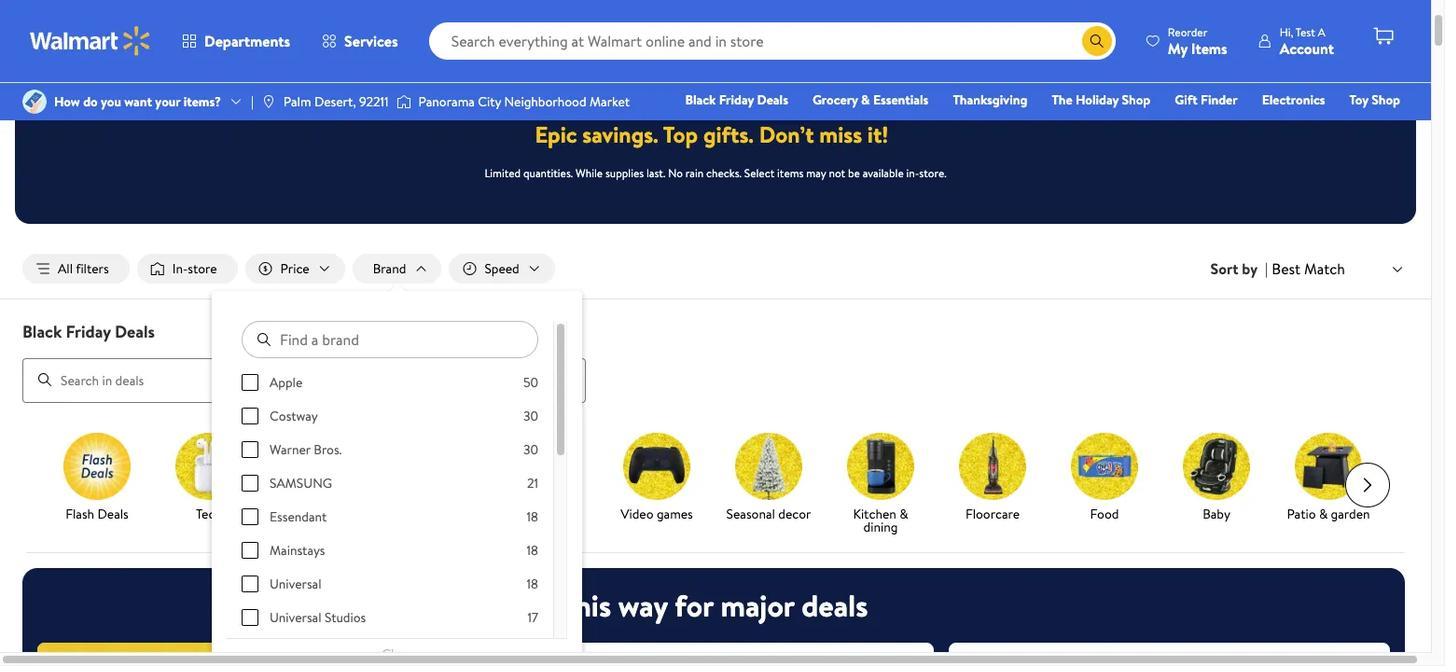 Task type: locate. For each thing, give the bounding box(es) containing it.
search icon image
[[1090, 34, 1105, 49]]

search image
[[37, 373, 52, 387]]

1 18 from the top
[[527, 508, 539, 526]]

fashion link
[[1110, 116, 1170, 136], [496, 433, 594, 524]]

cart contains 0 items total amount $0.00 image
[[1373, 25, 1395, 48]]

1 30 from the top
[[524, 407, 539, 426]]

30 up the 21
[[524, 441, 539, 459]]

18 for mainstays
[[527, 541, 539, 560]]

black friday deals
[[685, 91, 789, 109], [22, 320, 155, 344]]

2 vertical spatial deals
[[97, 505, 129, 523]]

warner
[[270, 441, 311, 459]]

0 vertical spatial friday
[[719, 91, 754, 109]]

friday down filters
[[66, 320, 111, 344]]

clear
[[382, 645, 412, 664]]

market
[[590, 92, 630, 111]]

 image left palm
[[261, 94, 276, 109]]

this
[[559, 585, 611, 626]]

limited quantities. while supplies last. no rain checks. select items may not be available in-store.
[[485, 165, 947, 181]]

universal left studios
[[270, 609, 322, 627]]

home
[[1060, 117, 1094, 135]]

shop inside "link"
[[1122, 91, 1151, 109]]

1 horizontal spatial fashion
[[1118, 117, 1162, 135]]

1 vertical spatial black friday deals
[[22, 320, 155, 344]]

black friday deals inside black friday deals search field
[[22, 320, 155, 344]]

black inside search field
[[22, 320, 62, 344]]

deals up don't
[[757, 91, 789, 109]]

None checkbox
[[242, 374, 259, 391], [242, 509, 259, 526], [242, 542, 259, 559], [242, 374, 259, 391], [242, 509, 259, 526], [242, 542, 259, 559]]

2 vertical spatial 18
[[527, 575, 539, 594]]

group
[[242, 373, 539, 666]]

 image for palm
[[261, 94, 276, 109]]

shop fashion image
[[511, 433, 579, 500]]

all filters
[[58, 259, 109, 278]]

no
[[668, 165, 683, 181]]

3 18 from the top
[[527, 575, 539, 594]]

panorama
[[419, 92, 475, 111]]

1 shop from the left
[[1122, 91, 1151, 109]]

30 for costway
[[524, 407, 539, 426]]

toy shop link
[[1342, 90, 1409, 110]]

samsung
[[270, 474, 332, 493]]

& right dining
[[900, 505, 909, 523]]

0 horizontal spatial shop
[[1122, 91, 1151, 109]]

0 horizontal spatial &
[[861, 91, 870, 109]]

black friday deals down filters
[[22, 320, 155, 344]]

neighborhood
[[505, 92, 587, 111]]

 image left how
[[22, 90, 47, 114]]

sort and filter section element
[[0, 239, 1432, 299]]

departments
[[204, 31, 290, 51]]

1 horizontal spatial &
[[900, 505, 909, 523]]

1 horizontal spatial  image
[[261, 94, 276, 109]]

deals inside search field
[[115, 320, 155, 344]]

0 vertical spatial black friday deals
[[685, 91, 789, 109]]

0 horizontal spatial  image
[[22, 90, 47, 114]]

1 vertical spatial black
[[22, 320, 62, 344]]

debit
[[1289, 117, 1321, 135]]

0 vertical spatial 30
[[524, 407, 539, 426]]

1 horizontal spatial black friday deals
[[685, 91, 789, 109]]

1 vertical spatial friday
[[66, 320, 111, 344]]

test
[[1296, 24, 1316, 40]]

baby
[[1203, 505, 1231, 523]]

1 vertical spatial |
[[1266, 259, 1269, 279]]

shop baby image
[[1183, 433, 1251, 500]]

patio & garden link
[[1280, 433, 1377, 524]]

all filters button
[[22, 254, 129, 284]]

shop food image
[[1071, 433, 1139, 500]]

shop inside toy shop home
[[1372, 91, 1401, 109]]

1 horizontal spatial |
[[1266, 259, 1269, 279]]

panorama city neighborhood market
[[419, 92, 630, 111]]

flash
[[66, 505, 94, 523]]

17
[[528, 609, 539, 627]]

brand
[[373, 259, 406, 278]]

1 horizontal spatial friday
[[719, 91, 754, 109]]

0 vertical spatial universal
[[270, 575, 322, 594]]

desert,
[[314, 92, 356, 111]]

palm desert, 92211
[[284, 92, 389, 111]]

0 vertical spatial deals
[[757, 91, 789, 109]]

the holiday shop
[[1052, 91, 1151, 109]]

toys
[[309, 505, 333, 523]]

deals down in-store button
[[115, 320, 155, 344]]

price button
[[245, 254, 345, 284]]

fashion
[[1118, 117, 1162, 135], [524, 505, 566, 523]]

& for dining
[[900, 505, 909, 523]]

1 vertical spatial universal
[[270, 609, 322, 627]]

decor
[[779, 505, 811, 523]]

games
[[657, 505, 693, 523]]

& right grocery on the right top of page
[[861, 91, 870, 109]]

in-store
[[172, 259, 217, 278]]

deals right flash
[[97, 505, 129, 523]]

18
[[527, 508, 539, 526], [527, 541, 539, 560], [527, 575, 539, 594]]

2 18 from the top
[[527, 541, 539, 560]]

walmart+ link
[[1337, 116, 1409, 136]]

beaut
[[1414, 505, 1446, 536]]

friday up gifts.
[[719, 91, 754, 109]]

0 horizontal spatial |
[[251, 92, 254, 111]]

all
[[58, 259, 73, 278]]

1 horizontal spatial black
[[685, 91, 716, 109]]

grocery & essentials
[[813, 91, 929, 109]]

1 vertical spatial deals
[[115, 320, 155, 344]]

2 30 from the top
[[524, 441, 539, 459]]

1 vertical spatial 30
[[524, 441, 539, 459]]

0 horizontal spatial black friday deals
[[22, 320, 155, 344]]

black up epic savings. top gifts. don't miss it!
[[685, 91, 716, 109]]

garden
[[1331, 505, 1371, 523]]

fashion down the 21
[[524, 505, 566, 523]]

1 vertical spatial 18
[[527, 541, 539, 560]]

studios
[[325, 609, 366, 627]]

None checkbox
[[242, 408, 259, 425], [242, 442, 259, 458], [242, 475, 259, 492], [242, 576, 259, 593], [242, 610, 259, 626], [242, 408, 259, 425], [242, 442, 259, 458], [242, 475, 259, 492], [242, 576, 259, 593], [242, 610, 259, 626]]

1 horizontal spatial fashion link
[[1110, 116, 1170, 136]]

services
[[344, 31, 398, 51]]

black up search icon at the bottom left of the page
[[22, 320, 62, 344]]

kitchen & dining link
[[832, 433, 930, 537]]

by
[[1242, 259, 1258, 279]]

2 horizontal spatial &
[[1320, 505, 1328, 523]]

2 universal from the top
[[270, 609, 322, 627]]

30 down '50'
[[524, 407, 539, 426]]

be
[[848, 165, 860, 181]]

| left palm
[[251, 92, 254, 111]]

flash deals image
[[63, 433, 131, 500]]

items?
[[184, 92, 221, 111]]

0 vertical spatial 18
[[527, 508, 539, 526]]

30 for warner bros.
[[524, 441, 539, 459]]

0 vertical spatial black
[[685, 91, 716, 109]]

video games link
[[608, 433, 706, 524]]

last.
[[647, 165, 666, 181]]

food link
[[1056, 433, 1154, 524]]

black friday deals up gifts.
[[685, 91, 789, 109]]

0 horizontal spatial friday
[[66, 320, 111, 344]]

city
[[478, 92, 501, 111]]

& right patio
[[1320, 505, 1328, 523]]

how
[[54, 92, 80, 111]]

 image
[[22, 90, 47, 114], [261, 94, 276, 109]]

top
[[663, 119, 698, 150]]

video games
[[621, 505, 693, 523]]

universal for universal studios
[[270, 609, 322, 627]]

major
[[721, 585, 795, 626]]

friday inside "link"
[[719, 91, 754, 109]]

& inside kitchen & dining
[[900, 505, 909, 523]]

home link
[[1051, 116, 1102, 136]]

in-
[[172, 259, 188, 278]]

video
[[621, 505, 654, 523]]

friday
[[719, 91, 754, 109], [66, 320, 111, 344]]

0 vertical spatial fashion
[[1118, 117, 1162, 135]]

shop right the holiday
[[1122, 91, 1151, 109]]

deals
[[802, 585, 868, 626]]

want
[[124, 92, 152, 111]]

 image
[[396, 92, 411, 111]]

0 horizontal spatial black
[[22, 320, 62, 344]]

| right by
[[1266, 259, 1269, 279]]

1 universal from the top
[[270, 575, 322, 594]]

you
[[101, 92, 121, 111]]

seasonal
[[727, 505, 775, 523]]

best match button
[[1269, 256, 1409, 281]]

universal down "mainstays" at the bottom of page
[[270, 575, 322, 594]]

may
[[807, 165, 826, 181]]

2 shop from the left
[[1372, 91, 1401, 109]]

limited
[[485, 165, 521, 181]]

0 horizontal spatial fashion link
[[496, 433, 594, 524]]

shop right 'toy'
[[1372, 91, 1401, 109]]

1 horizontal spatial shop
[[1372, 91, 1401, 109]]

costway
[[270, 407, 318, 426]]

black inside "link"
[[685, 91, 716, 109]]

1 vertical spatial fashion
[[524, 505, 566, 523]]

walmart image
[[30, 26, 151, 56]]

fashion down the holiday shop "link"
[[1118, 117, 1162, 135]]

0 horizontal spatial fashion
[[524, 505, 566, 523]]

universal
[[270, 575, 322, 594], [270, 609, 322, 627]]

apple
[[270, 373, 303, 392]]

black friday deals inside "link"
[[685, 91, 789, 109]]

toy
[[1350, 91, 1369, 109]]

| inside sort and filter section element
[[1266, 259, 1269, 279]]

available
[[863, 165, 904, 181]]

shop
[[1122, 91, 1151, 109], [1372, 91, 1401, 109]]



Task type: describe. For each thing, give the bounding box(es) containing it.
baby link
[[1168, 433, 1265, 524]]

& for garden
[[1320, 505, 1328, 523]]

this way for major deals
[[559, 585, 868, 626]]

walmart black friday deals for days image
[[544, 49, 888, 96]]

gifts.
[[704, 119, 754, 150]]

1 vertical spatial fashion link
[[496, 433, 594, 524]]

Search search field
[[429, 22, 1116, 60]]

hi, test a account
[[1280, 24, 1335, 58]]

grocery
[[813, 91, 858, 109]]

do
[[83, 92, 98, 111]]

speed
[[485, 259, 520, 278]]

epic
[[535, 119, 577, 150]]

gift finder
[[1175, 91, 1238, 109]]

friday inside search field
[[66, 320, 111, 344]]

0 vertical spatial |
[[251, 92, 254, 111]]

0 vertical spatial fashion link
[[1110, 116, 1170, 136]]

flash deals
[[66, 505, 129, 523]]

account
[[1280, 38, 1335, 58]]

the
[[1052, 91, 1073, 109]]

shop seasonal image
[[735, 433, 803, 500]]

reorder my items
[[1168, 24, 1228, 58]]

for
[[675, 585, 714, 626]]

warner bros.
[[270, 441, 342, 459]]

Find a brand search field
[[242, 321, 539, 358]]

group containing apple
[[242, 373, 539, 666]]

21
[[527, 474, 539, 493]]

black friday deals link
[[677, 90, 797, 110]]

Walmart Site-Wide search field
[[429, 22, 1116, 60]]

one debit link
[[1249, 116, 1329, 136]]

kitchen
[[853, 505, 897, 523]]

kitchen & dining
[[853, 505, 909, 536]]

select
[[745, 165, 775, 181]]

92211
[[359, 92, 389, 111]]

shop toys image
[[287, 433, 355, 500]]

walmart+
[[1345, 117, 1401, 135]]

flash deals link
[[49, 433, 146, 524]]

store.
[[920, 165, 947, 181]]

electronics
[[1262, 91, 1326, 109]]

one debit
[[1258, 117, 1321, 135]]

thanksgiving link
[[945, 90, 1036, 110]]

& for essentials
[[861, 91, 870, 109]]

50
[[523, 373, 539, 392]]

mainstays
[[270, 541, 325, 560]]

shop video games image
[[623, 433, 691, 500]]

brand button
[[352, 254, 442, 284]]

savings.
[[583, 119, 659, 150]]

thanksgiving
[[953, 91, 1028, 109]]

match
[[1305, 258, 1346, 279]]

18 for essendant
[[527, 508, 539, 526]]

deals inside "link"
[[757, 91, 789, 109]]

dining
[[864, 518, 898, 536]]

floorcare link
[[944, 433, 1042, 524]]

patio & garden
[[1287, 505, 1371, 523]]

next slide for chipmodulewithimages list image
[[1346, 463, 1391, 507]]

speed button
[[449, 254, 555, 284]]

18 for universal
[[527, 575, 539, 594]]

filters
[[76, 259, 109, 278]]

tech
[[196, 505, 222, 523]]

universal for universal
[[270, 575, 322, 594]]

miss
[[820, 119, 862, 150]]

universal studios
[[270, 609, 366, 627]]

shop tech image
[[175, 433, 243, 500]]

grocery & essentials link
[[804, 90, 937, 110]]

finder
[[1201, 91, 1238, 109]]

a
[[1318, 24, 1326, 40]]

best match
[[1272, 258, 1346, 279]]

holiday
[[1076, 91, 1119, 109]]

patio
[[1287, 505, 1316, 523]]

services button
[[306, 19, 414, 63]]

food
[[1091, 505, 1119, 523]]

Black Friday Deals search field
[[0, 320, 1432, 403]]

registry
[[1186, 117, 1234, 135]]

floorcare
[[966, 505, 1020, 523]]

reorder
[[1168, 24, 1208, 40]]

Search in deals search field
[[22, 358, 586, 403]]

epic savings. top gifts. don't miss it!
[[535, 119, 889, 150]]

rain
[[686, 165, 704, 181]]

in-
[[907, 165, 920, 181]]

your
[[155, 92, 180, 111]]

beaut link
[[1392, 433, 1446, 537]]

shop floorcare image
[[959, 433, 1027, 500]]

how do you want your items?
[[54, 92, 221, 111]]

shop kitchen & dining image
[[847, 433, 915, 500]]

tech link
[[161, 433, 258, 524]]

toy shop home
[[1060, 91, 1401, 135]]

quantities.
[[524, 165, 573, 181]]

don't
[[759, 119, 814, 150]]

shop patio & garden image
[[1295, 433, 1363, 500]]

electronics link
[[1254, 90, 1334, 110]]

 image for how
[[22, 90, 47, 114]]

essendant
[[270, 508, 327, 526]]

not
[[829, 165, 846, 181]]

clear button
[[242, 639, 553, 666]]

it!
[[868, 119, 889, 150]]

hi,
[[1280, 24, 1294, 40]]

price
[[281, 259, 310, 278]]

my
[[1168, 38, 1188, 58]]



Task type: vqa. For each thing, say whether or not it's contained in the screenshot.
Hawaiian
no



